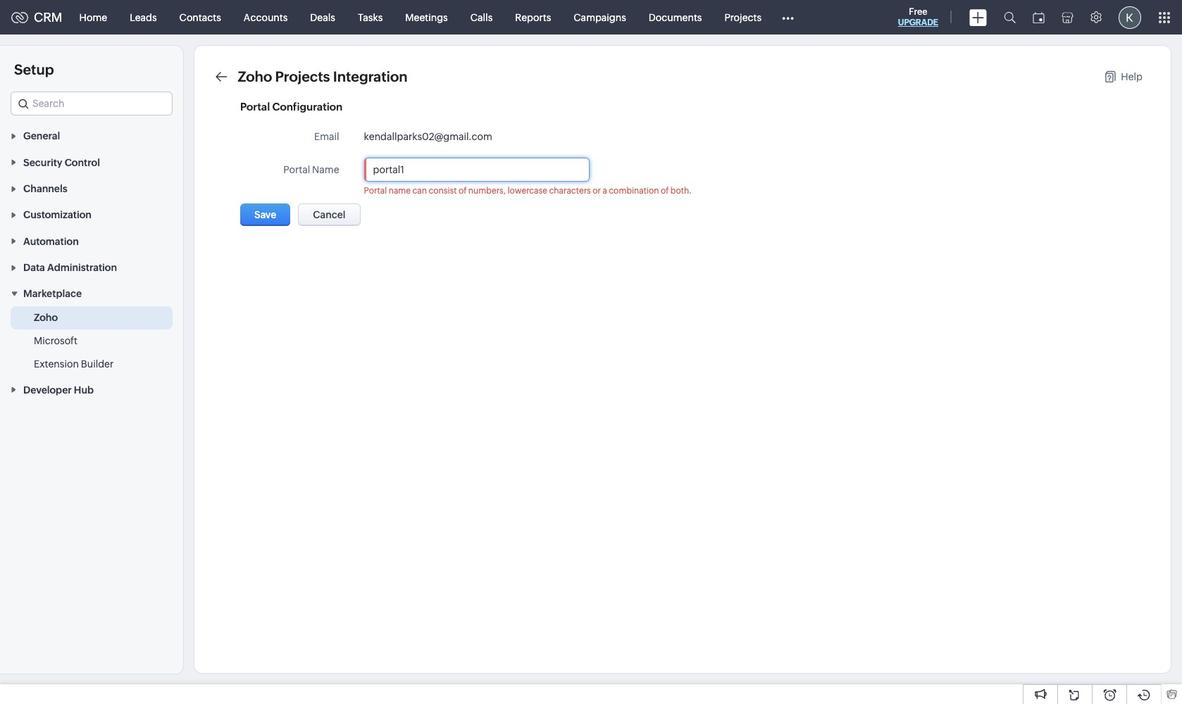 Task type: describe. For each thing, give the bounding box(es) containing it.
2 of from the left
[[661, 186, 669, 196]]

campaigns link
[[563, 0, 638, 34]]

create menu image
[[970, 9, 987, 26]]

leads link
[[119, 0, 168, 34]]

contacts link
[[168, 0, 232, 34]]

portal name can consist of numbers, lowercase characters or a combination of both.
[[364, 186, 692, 196]]

email
[[314, 131, 339, 142]]

zoho for zoho
[[34, 313, 58, 324]]

accounts link
[[232, 0, 299, 34]]

documents link
[[638, 0, 714, 34]]

home link
[[68, 0, 119, 34]]

developer hub
[[23, 385, 94, 396]]

name
[[312, 164, 339, 176]]

profile element
[[1111, 0, 1150, 34]]

reports
[[515, 12, 551, 23]]

characters
[[549, 186, 591, 196]]

meetings
[[406, 12, 448, 23]]

configuration
[[272, 101, 343, 113]]

extension
[[34, 359, 79, 370]]

contacts
[[179, 12, 221, 23]]

security
[[23, 157, 62, 168]]

portal for portal configuration
[[240, 101, 270, 113]]

leads
[[130, 12, 157, 23]]

upgrade
[[899, 18, 939, 27]]

builder
[[81, 359, 114, 370]]

hub
[[74, 385, 94, 396]]

data administration
[[23, 262, 117, 274]]

data
[[23, 262, 45, 274]]

documents
[[649, 12, 702, 23]]

Portal Name text field
[[365, 159, 589, 181]]

0 vertical spatial projects
[[725, 12, 762, 23]]

reports link
[[504, 0, 563, 34]]

search image
[[1004, 11, 1016, 23]]

calls link
[[459, 0, 504, 34]]

portal for portal name can consist of numbers, lowercase characters or a combination of both.
[[364, 186, 387, 196]]

zoho for zoho projects integration
[[238, 68, 272, 85]]

create menu element
[[961, 0, 996, 34]]

1 of from the left
[[459, 186, 467, 196]]

portal configuration
[[240, 101, 343, 113]]

save
[[254, 209, 277, 221]]

developer
[[23, 385, 72, 396]]

cancel
[[313, 209, 346, 221]]

developer hub button
[[0, 377, 183, 403]]

general
[[23, 131, 60, 142]]



Task type: vqa. For each thing, say whether or not it's contained in the screenshot.
Save button in the left of the page
yes



Task type: locate. For each thing, give the bounding box(es) containing it.
cancel button
[[298, 204, 361, 226]]

extension builder
[[34, 359, 114, 370]]

can
[[413, 186, 427, 196]]

meetings link
[[394, 0, 459, 34]]

deals
[[310, 12, 335, 23]]

logo image
[[11, 12, 28, 23]]

channels
[[23, 183, 67, 195]]

a
[[603, 186, 607, 196]]

administration
[[47, 262, 117, 274]]

1 vertical spatial portal
[[284, 164, 310, 176]]

free upgrade
[[899, 6, 939, 27]]

of
[[459, 186, 467, 196], [661, 186, 669, 196]]

1 vertical spatial zoho
[[34, 313, 58, 324]]

general button
[[0, 123, 183, 149]]

projects up the configuration
[[275, 68, 330, 85]]

security control button
[[0, 149, 183, 175]]

1 horizontal spatial portal
[[284, 164, 310, 176]]

setup
[[14, 61, 54, 78]]

of right consist
[[459, 186, 467, 196]]

2 vertical spatial portal
[[364, 186, 387, 196]]

automation button
[[0, 228, 183, 254]]

0 horizontal spatial of
[[459, 186, 467, 196]]

1 horizontal spatial of
[[661, 186, 669, 196]]

name
[[389, 186, 411, 196]]

1 horizontal spatial zoho
[[238, 68, 272, 85]]

or
[[593, 186, 601, 196]]

free
[[909, 6, 928, 17]]

0 vertical spatial portal
[[240, 101, 270, 113]]

2 horizontal spatial portal
[[364, 186, 387, 196]]

accounts
[[244, 12, 288, 23]]

Other Modules field
[[773, 6, 804, 29]]

zoho projects integration
[[238, 68, 408, 85]]

control
[[65, 157, 100, 168]]

numbers,
[[469, 186, 506, 196]]

campaigns
[[574, 12, 626, 23]]

automation
[[23, 236, 79, 247]]

profile image
[[1119, 6, 1142, 29]]

of left both.
[[661, 186, 669, 196]]

tasks link
[[347, 0, 394, 34]]

save button
[[240, 204, 291, 226]]

zoho inside marketplace region
[[34, 313, 58, 324]]

customization button
[[0, 202, 183, 228]]

marketplace button
[[0, 281, 183, 307]]

crm
[[34, 10, 62, 25]]

zoho down marketplace
[[34, 313, 58, 324]]

help
[[1122, 71, 1143, 82]]

consist
[[429, 186, 457, 196]]

projects
[[725, 12, 762, 23], [275, 68, 330, 85]]

microsoft
[[34, 336, 78, 347]]

0 vertical spatial zoho
[[238, 68, 272, 85]]

Search text field
[[11, 92, 172, 115]]

kendallparks02@gmail.com
[[364, 131, 493, 142]]

security control
[[23, 157, 100, 168]]

zoho up portal configuration
[[238, 68, 272, 85]]

integration
[[333, 68, 408, 85]]

crm link
[[11, 10, 62, 25]]

projects left other modules field at the right top of the page
[[725, 12, 762, 23]]

both.
[[671, 186, 692, 196]]

data administration button
[[0, 254, 183, 281]]

lowercase
[[508, 186, 548, 196]]

search element
[[996, 0, 1025, 35]]

portal for portal name
[[284, 164, 310, 176]]

marketplace
[[23, 289, 82, 300]]

tasks
[[358, 12, 383, 23]]

microsoft link
[[34, 334, 78, 348]]

zoho
[[238, 68, 272, 85], [34, 313, 58, 324]]

1 vertical spatial projects
[[275, 68, 330, 85]]

channels button
[[0, 175, 183, 202]]

calls
[[471, 12, 493, 23]]

zoho link
[[34, 311, 58, 325]]

0 horizontal spatial projects
[[275, 68, 330, 85]]

0 horizontal spatial portal
[[240, 101, 270, 113]]

customization
[[23, 210, 92, 221]]

1 horizontal spatial projects
[[725, 12, 762, 23]]

portal
[[240, 101, 270, 113], [284, 164, 310, 176], [364, 186, 387, 196]]

marketplace region
[[0, 307, 183, 377]]

projects link
[[714, 0, 773, 34]]

deals link
[[299, 0, 347, 34]]

0 horizontal spatial zoho
[[34, 313, 58, 324]]

combination
[[609, 186, 659, 196]]

home
[[79, 12, 107, 23]]

calendar image
[[1033, 12, 1045, 23]]

None field
[[11, 92, 173, 116]]

portal name
[[284, 164, 339, 176]]



